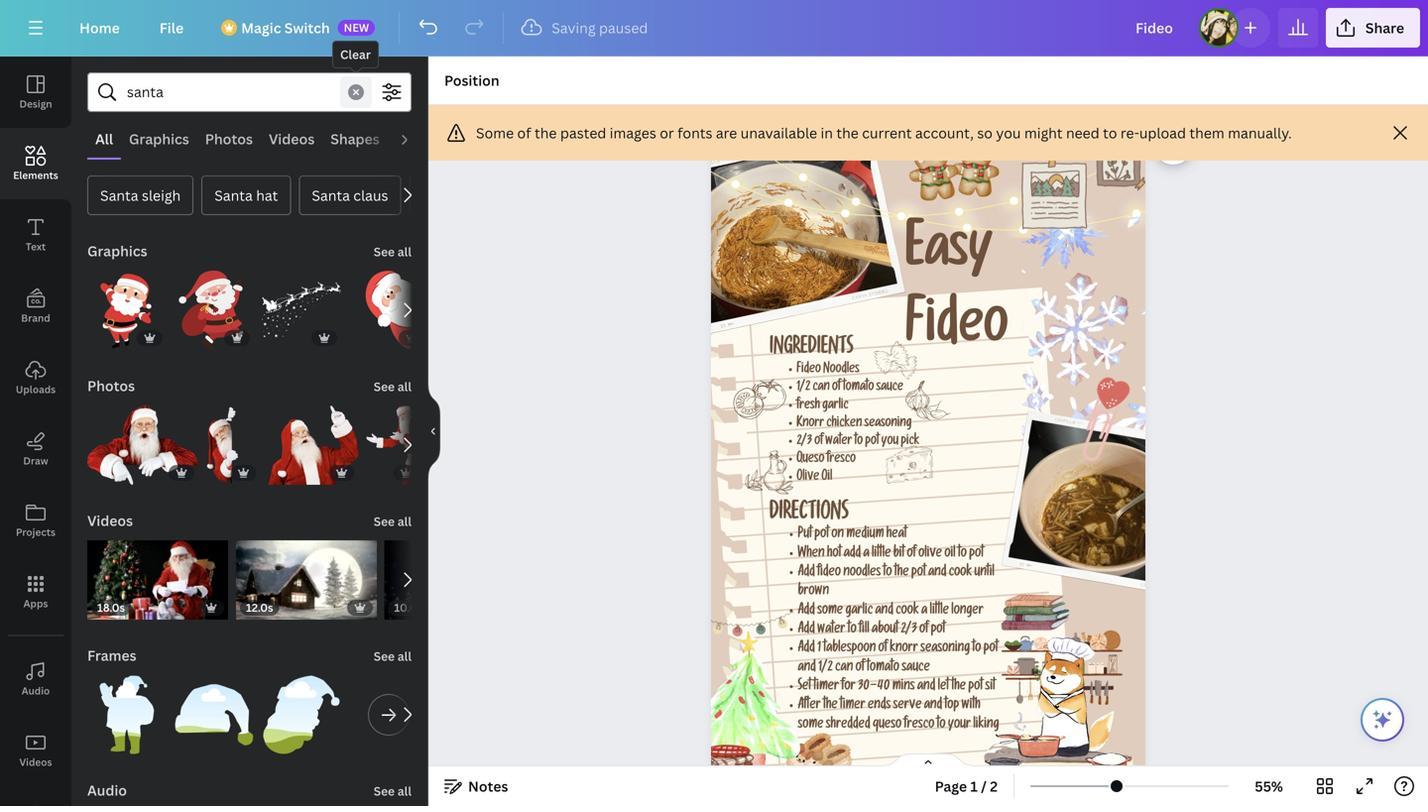 Task type: vqa. For each thing, say whether or not it's contained in the screenshot.
Page 1 / 2
yes



Task type: locate. For each thing, give the bounding box(es) containing it.
queso
[[797, 454, 825, 467]]

tomato
[[843, 382, 874, 395], [867, 662, 899, 676]]

noodles
[[843, 567, 881, 581]]

pick
[[901, 436, 920, 449]]

some down the brown
[[817, 605, 843, 619]]

1 horizontal spatial fideo
[[905, 304, 1008, 361]]

1 see from the top
[[374, 244, 395, 260]]

all for graphics
[[398, 244, 412, 260]]

timer
[[814, 681, 839, 695], [840, 700, 866, 714]]

fresco
[[827, 454, 856, 467], [904, 719, 935, 733]]

0 horizontal spatial seasoning
[[864, 418, 912, 431]]

videos button
[[261, 120, 323, 158], [85, 501, 135, 541], [0, 715, 71, 787]]

see all button left the notes button
[[372, 771, 414, 806]]

18.0s
[[97, 600, 125, 615]]

0 vertical spatial garlic
[[822, 400, 849, 413]]

1 horizontal spatial can
[[835, 662, 853, 676]]

sauce
[[876, 382, 903, 395], [902, 662, 930, 676]]

position
[[444, 71, 500, 90]]

3 see from the top
[[374, 513, 395, 530]]

0 vertical spatial 1/2
[[797, 382, 811, 395]]

0 vertical spatial little
[[872, 547, 891, 562]]

fresco up oil
[[827, 454, 856, 467]]

and down olive
[[928, 567, 947, 581]]

videos
[[269, 129, 315, 148], [87, 511, 133, 530], [19, 756, 52, 769]]

5 see from the top
[[374, 783, 395, 799]]

5 see all from the top
[[374, 783, 412, 799]]

1 see all button from the top
[[372, 231, 414, 271]]

55%
[[1255, 777, 1283, 796]]

1 horizontal spatial you
[[996, 123, 1021, 142]]

tomato down noodles
[[843, 382, 874, 395]]

santa inside 'button'
[[100, 186, 138, 205]]

1/2 down tablespoon
[[818, 662, 833, 676]]

0 vertical spatial photos button
[[197, 120, 261, 158]]

timer down for
[[840, 700, 866, 714]]

1 horizontal spatial simple santa claus image
[[262, 675, 341, 755]]

0 horizontal spatial cook
[[896, 605, 919, 619]]

graphics down santa sleigh 'button'
[[87, 242, 147, 260]]

0 vertical spatial a
[[863, 547, 869, 562]]

0 horizontal spatial little
[[872, 547, 891, 562]]

pot left on
[[815, 528, 829, 543]]

of down about
[[878, 643, 888, 657]]

account,
[[915, 123, 974, 142]]

1 vertical spatial 2/3
[[901, 624, 917, 638]]

2 all from the top
[[398, 378, 412, 395]]

add
[[844, 547, 861, 562]]

might
[[1025, 123, 1063, 142]]

santa claus button
[[299, 176, 401, 215]]

0 horizontal spatial simple santa claus image
[[87, 675, 167, 755]]

2
[[990, 777, 998, 796]]

of down noodles
[[832, 382, 841, 395]]

2 see all from the top
[[374, 378, 412, 395]]

1 add from the top
[[798, 567, 815, 581]]

0 horizontal spatial 2/3
[[797, 436, 812, 449]]

see all
[[374, 244, 412, 260], [374, 378, 412, 395], [374, 513, 412, 530], [374, 648, 412, 665], [374, 783, 412, 799]]

3 see all button from the top
[[372, 501, 414, 541]]

add
[[798, 567, 815, 581], [798, 605, 815, 619], [798, 624, 815, 638], [798, 643, 815, 657]]

notes button
[[436, 771, 516, 802]]

cook down "oil"
[[949, 567, 972, 581]]

1 vertical spatial graphics
[[87, 242, 147, 260]]

shapes
[[331, 129, 380, 148]]

all
[[95, 129, 113, 148]]

graphics right all
[[129, 129, 189, 148]]

0 horizontal spatial a
[[863, 547, 869, 562]]

all up 10.0s group
[[398, 513, 412, 530]]

main menu bar
[[0, 0, 1428, 57]]

0 vertical spatial sauce
[[876, 382, 903, 395]]

santa claus image
[[87, 271, 167, 350], [349, 271, 429, 350], [367, 406, 423, 485]]

garlic up chicken
[[822, 400, 849, 413]]

1 vertical spatial cook
[[896, 605, 919, 619]]

set
[[798, 681, 811, 695]]

fideo down ingredients
[[797, 364, 821, 378]]

notes
[[468, 777, 508, 796]]

2/3 up knorr
[[901, 624, 917, 638]]

see all up 10.0s group
[[374, 513, 412, 530]]

knorr
[[797, 418, 824, 431]]

santa left sleigh
[[100, 186, 138, 205]]

queso
[[873, 719, 902, 733]]

0 vertical spatial you
[[996, 123, 1021, 142]]

1 vertical spatial audio
[[22, 684, 50, 698]]

cook
[[949, 567, 972, 581], [896, 605, 919, 619]]

santa for santa claus
[[312, 186, 350, 205]]

1 vertical spatial fresco
[[904, 719, 935, 733]]

1 horizontal spatial 1/2
[[818, 662, 833, 676]]

1 left /
[[971, 777, 978, 796]]

3 add from the top
[[798, 624, 815, 638]]

0 horizontal spatial videos
[[19, 756, 52, 769]]

photos button down search elements search field
[[197, 120, 261, 158]]

pot down olive
[[911, 567, 926, 581]]

5 all from the top
[[398, 783, 412, 799]]

to down chicken
[[855, 436, 863, 449]]

2 see from the top
[[374, 378, 395, 395]]

1 horizontal spatial little
[[930, 605, 949, 619]]

a
[[863, 547, 869, 562], [921, 605, 928, 619]]

0 horizontal spatial 1/2
[[797, 382, 811, 395]]

santa
[[100, 186, 138, 205], [214, 186, 253, 205], [312, 186, 350, 205]]

3 see all from the top
[[374, 513, 412, 530]]

0 horizontal spatial photos button
[[85, 366, 137, 406]]

tomato up 40
[[867, 662, 899, 676]]

some
[[817, 605, 843, 619], [798, 719, 824, 733]]

little left bit
[[872, 547, 891, 562]]

1 vertical spatial audio button
[[0, 644, 71, 715]]

tomato inside put pot on medium heat when hot add a little bit of olive oil to pot add fideo noodles to the pot and cook until brown add some garlic and cook a little longer add water to fill about 2/3 of pot add 1 tablespoon of knorr seasoning to pot and 1/2 can of tomato sauce set timer for 30-40 mins and let the pot sit after the timer ends serve and top with some shredded queso fresco to your liking
[[867, 662, 899, 676]]

fideo down easy
[[905, 304, 1008, 361]]

see all left hide image
[[374, 378, 412, 395]]

1 horizontal spatial seasoning
[[921, 643, 970, 657]]

fresh
[[797, 400, 820, 413]]

frames
[[87, 646, 137, 665]]

1 vertical spatial sauce
[[902, 662, 930, 676]]

0 vertical spatial 1
[[817, 643, 821, 657]]

2 vertical spatial audio button
[[85, 771, 129, 806]]

photos down search elements search field
[[205, 129, 253, 148]]

photos
[[205, 129, 253, 148], [87, 376, 135, 395]]

ingredients
[[770, 339, 853, 361]]

photos button right uploads
[[85, 366, 137, 406]]

0 vertical spatial can
[[813, 382, 830, 395]]

garlic inside fideo noodles 1/2 can of tomato sauce fresh garlic knorr chicken seasoning 2/3 of water to pot you pick queso fresco olive oil
[[822, 400, 849, 413]]

2 horizontal spatial videos button
[[261, 120, 323, 158]]

little
[[872, 547, 891, 562], [930, 605, 949, 619]]

1 vertical spatial tomato
[[867, 662, 899, 676]]

1 horizontal spatial fresco
[[904, 719, 935, 733]]

4 see all from the top
[[374, 648, 412, 665]]

2 horizontal spatial videos
[[269, 129, 315, 148]]

0 vertical spatial tomato
[[843, 382, 874, 395]]

see up 10.0s
[[374, 513, 395, 530]]

Design title text field
[[1120, 8, 1191, 48]]

2 horizontal spatial santa
[[312, 186, 350, 205]]

1 vertical spatial videos button
[[85, 501, 135, 541]]

canva assistant image
[[1371, 708, 1395, 732]]

santa claus carrying a sack image
[[175, 271, 254, 350]]

the right let
[[952, 681, 966, 695]]

see down 10.0s
[[374, 648, 395, 665]]

santa left claus
[[312, 186, 350, 205]]

1 vertical spatial fideo
[[797, 364, 821, 378]]

can inside fideo noodles 1/2 can of tomato sauce fresh garlic knorr chicken seasoning 2/3 of water to pot you pick queso fresco olive oil
[[813, 382, 830, 395]]

magic
[[241, 18, 281, 37]]

design
[[19, 97, 52, 111]]

see left hide image
[[374, 378, 395, 395]]

0 horizontal spatial fresco
[[827, 454, 856, 467]]

little left the longer
[[930, 605, 949, 619]]

photos up santa claus. image
[[87, 376, 135, 395]]

1 vertical spatial seasoning
[[921, 643, 970, 657]]

1 vertical spatial 1
[[971, 777, 978, 796]]

see all down 10.0s
[[374, 648, 412, 665]]

medium
[[846, 528, 884, 543]]

4 see from the top
[[374, 648, 395, 665]]

0 vertical spatial videos
[[269, 129, 315, 148]]

santa looking image
[[207, 406, 261, 485]]

all
[[398, 244, 412, 260], [398, 378, 412, 395], [398, 513, 412, 530], [398, 648, 412, 665], [398, 783, 412, 799]]

sauce down knorr
[[902, 662, 930, 676]]

simple santa claus image down frames
[[87, 675, 167, 755]]

garlic up fill
[[845, 605, 873, 619]]

0 horizontal spatial audio button
[[0, 644, 71, 715]]

0 vertical spatial 2/3
[[797, 436, 812, 449]]

brown
[[798, 586, 829, 600]]

1 horizontal spatial audio
[[87, 781, 127, 800]]

0 horizontal spatial 1
[[817, 643, 821, 657]]

simple santa claus image
[[87, 675, 167, 755], [262, 675, 341, 755]]

4 see all button from the top
[[372, 636, 414, 675]]

pot
[[865, 436, 879, 449], [815, 528, 829, 543], [969, 547, 984, 562], [911, 567, 926, 581], [931, 624, 946, 638], [984, 643, 998, 657], [968, 681, 983, 695]]

0 vertical spatial fresco
[[827, 454, 856, 467]]

side panel tab list
[[0, 57, 71, 806]]

noodles
[[823, 364, 860, 378]]

18.0s group
[[87, 529, 228, 620]]

water up tablespoon
[[817, 624, 845, 638]]

all left hide image
[[398, 378, 412, 395]]

tomato inside fideo noodles 1/2 can of tomato sauce fresh garlic knorr chicken seasoning 2/3 of water to pot you pick queso fresco olive oil
[[843, 382, 874, 395]]

the
[[535, 123, 557, 142], [837, 123, 859, 142], [895, 567, 909, 581], [952, 681, 966, 695], [823, 700, 838, 714]]

1 vertical spatial photos
[[87, 376, 135, 395]]

graphics button right all
[[121, 120, 197, 158]]

12.0s group
[[236, 529, 376, 620]]

home link
[[63, 8, 136, 48]]

portrait of smiling santa claus image
[[268, 406, 359, 485]]

1 vertical spatial videos
[[87, 511, 133, 530]]

12.0s
[[246, 600, 273, 615]]

tablespoon
[[824, 643, 876, 657]]

a right add
[[863, 547, 869, 562]]

garlic
[[822, 400, 849, 413], [845, 605, 873, 619]]

pot up the until
[[969, 547, 984, 562]]

5 see all button from the top
[[372, 771, 414, 806]]

bit
[[893, 547, 905, 562]]

0 horizontal spatial timer
[[814, 681, 839, 695]]

sauce inside fideo noodles 1/2 can of tomato sauce fresh garlic knorr chicken seasoning 2/3 of water to pot you pick queso fresco olive oil
[[876, 382, 903, 395]]

of
[[517, 123, 531, 142], [832, 382, 841, 395], [814, 436, 823, 449], [907, 547, 916, 562], [919, 624, 929, 638], [878, 643, 888, 657], [856, 662, 865, 676]]

audio
[[396, 129, 435, 148], [22, 684, 50, 698], [87, 781, 127, 800]]

see down claus
[[374, 244, 395, 260]]

3 all from the top
[[398, 513, 412, 530]]

1 see all from the top
[[374, 244, 412, 260]]

1 all from the top
[[398, 244, 412, 260]]

0 horizontal spatial you
[[882, 436, 899, 449]]

fideo inside fideo noodles 1/2 can of tomato sauce fresh garlic knorr chicken seasoning 2/3 of water to pot you pick queso fresco olive oil
[[797, 364, 821, 378]]

2 horizontal spatial audio button
[[388, 120, 443, 158]]

oil
[[945, 547, 956, 562]]

see all for graphics
[[374, 244, 412, 260]]

0 vertical spatial videos button
[[261, 120, 323, 158]]

all left the notes button
[[398, 783, 412, 799]]

after
[[798, 700, 821, 714]]

see all button up 10.0s
[[372, 501, 414, 541]]

3 santa from the left
[[312, 186, 350, 205]]

seasoning up pick
[[864, 418, 912, 431]]

1 vertical spatial can
[[835, 662, 853, 676]]

4 all from the top
[[398, 648, 412, 665]]

seasoning
[[864, 418, 912, 431], [921, 643, 970, 657]]

to left re-
[[1103, 123, 1117, 142]]

all down 10.0s
[[398, 648, 412, 665]]

see all down claus
[[374, 244, 412, 260]]

1 left tablespoon
[[817, 643, 821, 657]]

olive
[[797, 472, 819, 485]]

in
[[821, 123, 833, 142]]

1 vertical spatial 1/2
[[818, 662, 833, 676]]

all for audio
[[398, 783, 412, 799]]

0 vertical spatial fideo
[[905, 304, 1008, 361]]

2 santa from the left
[[214, 186, 253, 205]]

seasoning up let
[[921, 643, 970, 657]]

see all button down 10.0s
[[372, 636, 414, 675]]

1 horizontal spatial 1
[[971, 777, 978, 796]]

santa claus image for graphics
[[349, 271, 429, 350]]

cook up about
[[896, 605, 919, 619]]

you left pick
[[882, 436, 899, 449]]

fresco down serve
[[904, 719, 935, 733]]

1 vertical spatial some
[[798, 719, 824, 733]]

0 vertical spatial cook
[[949, 567, 972, 581]]

see all button for photos
[[372, 366, 414, 406]]

2 vertical spatial videos button
[[0, 715, 71, 787]]

0 horizontal spatial santa
[[100, 186, 138, 205]]

2 vertical spatial audio
[[87, 781, 127, 800]]

1 horizontal spatial 2/3
[[901, 624, 917, 638]]

fresco inside put pot on medium heat when hot add a little bit of olive oil to pot add fideo noodles to the pot and cook until brown add some garlic and cook a little longer add water to fill about 2/3 of pot add 1 tablespoon of knorr seasoning to pot and 1/2 can of tomato sauce set timer for 30-40 mins and let the pot sit after the timer ends serve and top with some shredded queso fresco to your liking
[[904, 719, 935, 733]]

see left the notes button
[[374, 783, 395, 799]]

1 vertical spatial garlic
[[845, 605, 873, 619]]

1/2 inside put pot on medium heat when hot add a little bit of olive oil to pot add fideo noodles to the pot and cook until brown add some garlic and cook a little longer add water to fill about 2/3 of pot add 1 tablespoon of knorr seasoning to pot and 1/2 can of tomato sauce set timer for 30-40 mins and let the pot sit after the timer ends serve and top with some shredded queso fresco to your liking
[[818, 662, 833, 676]]

1 santa from the left
[[100, 186, 138, 205]]

a left the longer
[[921, 605, 928, 619]]

so
[[977, 123, 993, 142]]

simple christmas santa hat image
[[175, 675, 254, 755]]

1 vertical spatial you
[[882, 436, 899, 449]]

55% button
[[1237, 771, 1301, 802]]

2/3 down knorr
[[797, 436, 812, 449]]

water
[[825, 436, 852, 449], [817, 624, 845, 638]]

can up fresh
[[813, 382, 830, 395]]

0 vertical spatial seasoning
[[864, 418, 912, 431]]

1/2 up fresh
[[797, 382, 811, 395]]

2 see all button from the top
[[372, 366, 414, 406]]

of right about
[[919, 624, 929, 638]]

0 vertical spatial water
[[825, 436, 852, 449]]

brand
[[21, 311, 50, 325]]

1/2
[[797, 382, 811, 395], [818, 662, 833, 676]]

to left your
[[937, 719, 946, 733]]

your
[[948, 719, 971, 733]]

santa hat
[[214, 186, 278, 205]]

santa for santa sleigh
[[100, 186, 138, 205]]

see all button for videos
[[372, 501, 414, 541]]

1 horizontal spatial photos
[[205, 129, 253, 148]]

1 vertical spatial graphics button
[[85, 231, 149, 271]]

group
[[87, 259, 167, 350], [175, 259, 254, 350], [262, 259, 341, 350], [349, 271, 429, 350], [207, 394, 261, 485], [268, 394, 359, 485], [87, 406, 199, 485], [367, 406, 423, 485], [87, 664, 167, 755], [175, 664, 254, 755], [262, 664, 341, 755]]

2 simple santa claus image from the left
[[262, 675, 341, 755]]

fideo
[[905, 304, 1008, 361], [797, 364, 821, 378]]

water down chicken
[[825, 436, 852, 449]]

2 add from the top
[[798, 605, 815, 619]]

of up queso
[[814, 436, 823, 449]]

0 vertical spatial audio button
[[388, 120, 443, 158]]

0 horizontal spatial audio
[[22, 684, 50, 698]]

graphics button down santa sleigh 'button'
[[85, 231, 149, 271]]

1 vertical spatial water
[[817, 624, 845, 638]]

sauce down farfalle pasta illustration icon
[[876, 382, 903, 395]]

1 horizontal spatial santa
[[214, 186, 253, 205]]

some down after
[[798, 719, 824, 733]]

1 horizontal spatial timer
[[840, 700, 866, 714]]

0 vertical spatial graphics button
[[121, 120, 197, 158]]

santa for santa hat
[[214, 186, 253, 205]]

0 horizontal spatial can
[[813, 382, 830, 395]]

pot left pick
[[865, 436, 879, 449]]

santa left "hat"
[[214, 186, 253, 205]]

apps
[[23, 597, 48, 611]]

and up set
[[798, 662, 816, 676]]

1 horizontal spatial a
[[921, 605, 928, 619]]

hide image
[[428, 384, 440, 479]]

0 horizontal spatial videos button
[[0, 715, 71, 787]]

all down "santa claus" button
[[398, 244, 412, 260]]

audio button
[[388, 120, 443, 158], [0, 644, 71, 715], [85, 771, 129, 806]]

see all button left hide image
[[372, 366, 414, 406]]

graphics
[[129, 129, 189, 148], [87, 242, 147, 260]]

timer right set
[[814, 681, 839, 695]]

simple santa claus image right simple christmas santa hat image
[[262, 675, 341, 755]]

you right so
[[996, 123, 1021, 142]]

1 horizontal spatial videos
[[87, 511, 133, 530]]

and left let
[[917, 681, 936, 695]]

all for photos
[[398, 378, 412, 395]]

see all left the notes button
[[374, 783, 412, 799]]

0 horizontal spatial fideo
[[797, 364, 821, 378]]

1 horizontal spatial audio button
[[85, 771, 129, 806]]

2 vertical spatial videos
[[19, 756, 52, 769]]

can up for
[[835, 662, 853, 676]]

see all button down claus
[[372, 231, 414, 271]]

position button
[[436, 64, 508, 96]]

see for frames
[[374, 648, 395, 665]]

1 horizontal spatial cook
[[949, 567, 972, 581]]

fill
[[859, 624, 870, 638]]

0 vertical spatial timer
[[814, 681, 839, 695]]

santa claus. image
[[87, 406, 199, 485]]

2/3
[[797, 436, 812, 449], [901, 624, 917, 638]]

2 horizontal spatial audio
[[396, 129, 435, 148]]

audio inside "side panel" tab list
[[22, 684, 50, 698]]

saving paused status
[[512, 16, 658, 40]]

share button
[[1326, 8, 1420, 48]]

1 vertical spatial little
[[930, 605, 949, 619]]

pot right about
[[931, 624, 946, 638]]



Task type: describe. For each thing, give the bounding box(es) containing it.
1 vertical spatial a
[[921, 605, 928, 619]]

pot up sit
[[984, 643, 998, 657]]

see all for videos
[[374, 513, 412, 530]]

water inside fideo noodles 1/2 can of tomato sauce fresh garlic knorr chicken seasoning 2/3 of water to pot you pick queso fresco olive oil
[[825, 436, 852, 449]]

sit
[[985, 681, 996, 695]]

are
[[716, 123, 737, 142]]

clear
[[340, 46, 371, 62]]

current
[[862, 123, 912, 142]]

all for videos
[[398, 513, 412, 530]]

file
[[159, 18, 184, 37]]

santa hat button
[[202, 176, 291, 215]]

1 horizontal spatial videos button
[[85, 501, 135, 541]]

hat
[[256, 186, 278, 205]]

sauce inside put pot on medium heat when hot add a little bit of olive oil to pot add fideo noodles to the pot and cook until brown add some garlic and cook a little longer add water to fill about 2/3 of pot add 1 tablespoon of knorr seasoning to pot and 1/2 can of tomato sauce set timer for 30-40 mins and let the pot sit after the timer ends serve and top with some shredded queso fresco to your liking
[[902, 662, 930, 676]]

pot left sit
[[968, 681, 983, 695]]

design button
[[0, 57, 71, 128]]

upload
[[1140, 123, 1186, 142]]

1 inside button
[[971, 777, 978, 796]]

seasoning inside put pot on medium heat when hot add a little bit of olive oil to pot add fideo noodles to the pot and cook until brown add some garlic and cook a little longer add water to fill about 2/3 of pot add 1 tablespoon of knorr seasoning to pot and 1/2 can of tomato sauce set timer for 30-40 mins and let the pot sit after the timer ends serve and top with some shredded queso fresco to your liking
[[921, 643, 970, 657]]

saving
[[552, 18, 596, 37]]

some
[[476, 123, 514, 142]]

serve
[[893, 700, 922, 714]]

all for frames
[[398, 648, 412, 665]]

liking
[[973, 719, 999, 733]]

0 vertical spatial photos
[[205, 129, 253, 148]]

fideo for fideo
[[905, 304, 1008, 361]]

when
[[798, 547, 825, 562]]

draw
[[23, 454, 48, 468]]

page 1 / 2 button
[[927, 771, 1006, 802]]

see all for frames
[[374, 648, 412, 665]]

10.0s
[[394, 600, 422, 615]]

/
[[981, 777, 987, 796]]

see all for audio
[[374, 783, 412, 799]]

the right after
[[823, 700, 838, 714]]

of right some
[[517, 123, 531, 142]]

until
[[974, 567, 995, 581]]

frames button
[[85, 636, 138, 675]]

garlic inside put pot on medium heat when hot add a little bit of olive oil to pot add fideo noodles to the pot and cook until brown add some garlic and cook a little longer add water to fill about 2/3 of pot add 1 tablespoon of knorr seasoning to pot and 1/2 can of tomato sauce set timer for 30-40 mins and let the pot sit after the timer ends serve and top with some shredded queso fresco to your liking
[[845, 605, 873, 619]]

fresco inside fideo noodles 1/2 can of tomato sauce fresh garlic knorr chicken seasoning 2/3 of water to pot you pick queso fresco olive oil
[[827, 454, 856, 467]]

top
[[945, 700, 959, 714]]

show pages image
[[881, 753, 976, 769]]

page
[[935, 777, 967, 796]]

saving paused
[[552, 18, 648, 37]]

manually.
[[1228, 123, 1292, 142]]

heat
[[886, 528, 907, 543]]

directions
[[770, 504, 849, 527]]

put
[[798, 528, 812, 543]]

some of the pasted images or fonts are unavailable in the current account, so you might need to re-upload them manually.
[[476, 123, 1292, 142]]

to down the longer
[[973, 643, 981, 657]]

elements
[[13, 169, 58, 182]]

projects
[[16, 526, 56, 539]]

hot
[[827, 547, 841, 562]]

see for graphics
[[374, 244, 395, 260]]

longer
[[951, 605, 984, 619]]

see for audio
[[374, 783, 395, 799]]

santa claus image for photos
[[367, 406, 423, 485]]

unavailable
[[741, 123, 817, 142]]

1 horizontal spatial photos button
[[197, 120, 261, 158]]

sleigh
[[142, 186, 181, 205]]

Search elements search field
[[127, 73, 336, 111]]

on
[[832, 528, 844, 543]]

can inside put pot on medium heat when hot add a little bit of olive oil to pot add fideo noodles to the pot and cook until brown add some garlic and cook a little longer add water to fill about 2/3 of pot add 1 tablespoon of knorr seasoning to pot and 1/2 can of tomato sauce set timer for 30-40 mins and let the pot sit after the timer ends serve and top with some shredded queso fresco to your liking
[[835, 662, 853, 676]]

uploads button
[[0, 342, 71, 414]]

1 vertical spatial photos button
[[85, 366, 137, 406]]

claus
[[353, 186, 388, 205]]

santa claus
[[312, 186, 388, 205]]

elements button
[[0, 128, 71, 199]]

fonts
[[678, 123, 713, 142]]

oil
[[822, 472, 832, 485]]

switch
[[284, 18, 330, 37]]

the right in
[[837, 123, 859, 142]]

1/2 inside fideo noodles 1/2 can of tomato sauce fresh garlic knorr chicken seasoning 2/3 of water to pot you pick queso fresco olive oil
[[797, 382, 811, 395]]

see all button for frames
[[372, 636, 414, 675]]

draw button
[[0, 414, 71, 485]]

olive oil hand drawn image
[[745, 451, 794, 494]]

fideo for fideo noodles 1/2 can of tomato sauce fresh garlic knorr chicken seasoning 2/3 of water to pot you pick queso fresco olive oil
[[797, 364, 821, 378]]

text button
[[0, 199, 71, 271]]

0 vertical spatial some
[[817, 605, 843, 619]]

them
[[1190, 123, 1225, 142]]

2/3 inside fideo noodles 1/2 can of tomato sauce fresh garlic knorr chicken seasoning 2/3 of water to pot you pick queso fresco olive oil
[[797, 436, 812, 449]]

1 simple santa claus image from the left
[[87, 675, 167, 755]]

see for videos
[[374, 513, 395, 530]]

paused
[[599, 18, 648, 37]]

projects button
[[0, 485, 71, 556]]

seasoning inside fideo noodles 1/2 can of tomato sauce fresh garlic knorr chicken seasoning 2/3 of water to pot you pick queso fresco olive oil
[[864, 418, 912, 431]]

file button
[[144, 8, 200, 48]]

1 vertical spatial timer
[[840, 700, 866, 714]]

30-
[[858, 681, 877, 695]]

pot inside fideo noodles 1/2 can of tomato sauce fresh garlic knorr chicken seasoning 2/3 of water to pot you pick queso fresco olive oil
[[865, 436, 879, 449]]

0 vertical spatial graphics
[[129, 129, 189, 148]]

all button
[[87, 120, 121, 158]]

1 inside put pot on medium heat when hot add a little bit of olive oil to pot add fideo noodles to the pot and cook until brown add some garlic and cook a little longer add water to fill about 2/3 of pot add 1 tablespoon of knorr seasoning to pot and 1/2 can of tomato sauce set timer for 30-40 mins and let the pot sit after the timer ends serve and top with some shredded queso fresco to your liking
[[817, 643, 821, 657]]

water inside put pot on medium heat when hot add a little bit of olive oil to pot add fideo noodles to the pot and cook until brown add some garlic and cook a little longer add water to fill about 2/3 of pot add 1 tablespoon of knorr seasoning to pot and 1/2 can of tomato sauce set timer for 30-40 mins and let the pot sit after the timer ends serve and top with some shredded queso fresco to your liking
[[817, 624, 845, 638]]

about
[[872, 624, 898, 638]]

for
[[841, 681, 856, 695]]

of right bit
[[907, 547, 916, 562]]

and left the top
[[924, 700, 942, 714]]

olive
[[919, 547, 942, 562]]

need
[[1066, 123, 1100, 142]]

see all button for audio
[[372, 771, 414, 806]]

40
[[877, 681, 890, 695]]

2/3 inside put pot on medium heat when hot add a little bit of olive oil to pot add fideo noodles to the pot and cook until brown add some garlic and cook a little longer add water to fill about 2/3 of pot add 1 tablespoon of knorr seasoning to pot and 1/2 can of tomato sauce set timer for 30-40 mins and let the pot sit after the timer ends serve and top with some shredded queso fresco to your liking
[[901, 624, 917, 638]]

videos inside "side panel" tab list
[[19, 756, 52, 769]]

and up about
[[875, 605, 894, 619]]

santa sleigh
[[100, 186, 181, 205]]

of up 30-
[[856, 662, 865, 676]]

chicken
[[827, 418, 862, 431]]

text
[[26, 240, 46, 253]]

to left fill
[[848, 624, 857, 638]]

see all for photos
[[374, 378, 412, 395]]

put pot on medium heat when hot add a little bit of olive oil to pot add fideo noodles to the pot and cook until brown add some garlic and cook a little longer add water to fill about 2/3 of pot add 1 tablespoon of knorr seasoning to pot and 1/2 can of tomato sauce set timer for 30-40 mins and let the pot sit after the timer ends serve and top with some shredded queso fresco to your liking
[[798, 528, 999, 733]]

fideo noodles 1/2 can of tomato sauce fresh garlic knorr chicken seasoning 2/3 of water to pot you pick queso fresco olive oil
[[797, 364, 920, 485]]

magic switch
[[241, 18, 330, 37]]

4 add from the top
[[798, 643, 815, 657]]

mins
[[892, 681, 915, 695]]

re-
[[1121, 123, 1140, 142]]

the down bit
[[895, 567, 909, 581]]

to inside fideo noodles 1/2 can of tomato sauce fresh garlic knorr chicken seasoning 2/3 of water to pot you pick queso fresco olive oil
[[855, 436, 863, 449]]

10.0s group
[[384, 541, 525, 620]]

see for photos
[[374, 378, 395, 395]]

santa sleigh button
[[87, 176, 194, 215]]

shredded
[[826, 719, 870, 733]]

see all button for graphics
[[372, 231, 414, 271]]

new
[[344, 20, 369, 35]]

fideo
[[817, 567, 841, 581]]

0 vertical spatial audio
[[396, 129, 435, 148]]

let
[[938, 681, 949, 695]]

share
[[1366, 18, 1405, 37]]

shapes button
[[323, 120, 388, 158]]

uploads
[[16, 383, 56, 396]]

easy
[[905, 228, 993, 285]]

0 horizontal spatial photos
[[87, 376, 135, 395]]

to right the noodles
[[883, 567, 892, 581]]

you inside fideo noodles 1/2 can of tomato sauce fresh garlic knorr chicken seasoning 2/3 of water to pot you pick queso fresco olive oil
[[882, 436, 899, 449]]

apps button
[[0, 556, 71, 628]]

the left 'pasted'
[[535, 123, 557, 142]]

or
[[660, 123, 674, 142]]

to right "oil"
[[958, 547, 967, 562]]

farfalle pasta illustration image
[[874, 341, 917, 379]]



